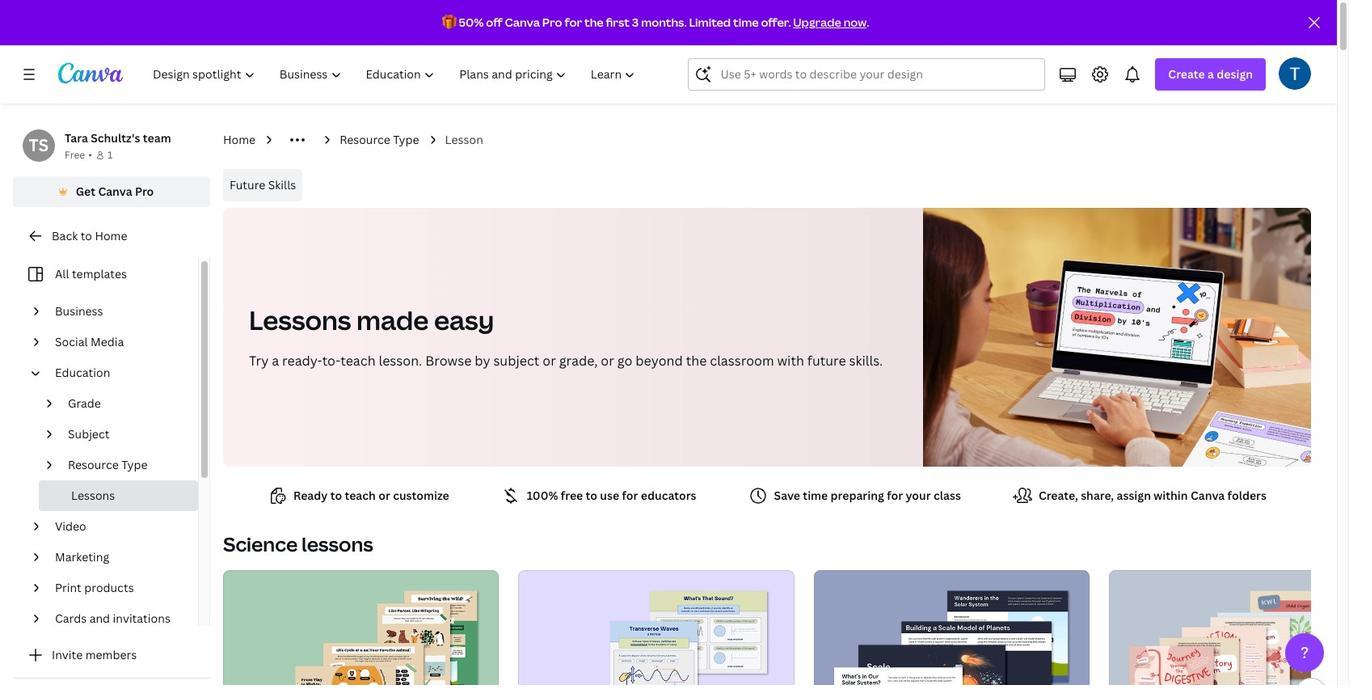 Task type: locate. For each thing, give the bounding box(es) containing it.
skills.
[[850, 352, 883, 370]]

1 vertical spatial canva
[[98, 184, 132, 199]]

teach
[[341, 352, 376, 370], [345, 488, 376, 503]]

0 horizontal spatial for
[[565, 15, 582, 30]]

1 vertical spatial type
[[121, 457, 148, 472]]

all templates
[[55, 266, 127, 281]]

1 horizontal spatial type
[[393, 132, 419, 147]]

a right "try"
[[272, 352, 279, 370]]

0 horizontal spatial a
[[272, 352, 279, 370]]

1 vertical spatial teach
[[345, 488, 376, 503]]

subject button
[[61, 419, 188, 450]]

None search field
[[689, 58, 1046, 91]]

0 horizontal spatial time
[[734, 15, 759, 30]]

lessons up video
[[71, 488, 115, 503]]

lessons made easy
[[249, 303, 494, 337]]

social media link
[[49, 327, 188, 358]]

all templates link
[[23, 259, 188, 290]]

1 horizontal spatial time
[[803, 488, 828, 503]]

tara schultz image
[[1280, 57, 1312, 90]]

a left design
[[1208, 66, 1215, 82]]

the
[[585, 15, 604, 30], [686, 352, 707, 370]]

or left go
[[601, 352, 615, 370]]

2 horizontal spatial canva
[[1191, 488, 1226, 503]]

1 horizontal spatial lessons
[[249, 303, 351, 337]]

to left use
[[586, 488, 598, 503]]

create,
[[1039, 488, 1079, 503]]

1 horizontal spatial to
[[331, 488, 342, 503]]

pro
[[543, 15, 563, 30], [135, 184, 154, 199]]

for left your
[[887, 488, 904, 503]]

get canva pro button
[[13, 176, 210, 207]]

0 horizontal spatial pro
[[135, 184, 154, 199]]

folders
[[1228, 488, 1267, 503]]

teach left lesson.
[[341, 352, 376, 370]]

social media
[[55, 334, 124, 349]]

1 vertical spatial resource
[[68, 457, 119, 472]]

months.
[[642, 15, 687, 30]]

1 vertical spatial a
[[272, 352, 279, 370]]

0 horizontal spatial home
[[95, 228, 127, 243]]

or left grade,
[[543, 352, 556, 370]]

1 vertical spatial home
[[95, 228, 127, 243]]

0 horizontal spatial to
[[81, 228, 92, 243]]

save time preparing for your class
[[775, 488, 962, 503]]

1 horizontal spatial resource
[[340, 132, 391, 147]]

to
[[81, 228, 92, 243], [331, 488, 342, 503], [586, 488, 598, 503]]

offer.
[[761, 15, 791, 30]]

ready
[[294, 488, 328, 503]]

teach right the ready
[[345, 488, 376, 503]]

create a design
[[1169, 66, 1254, 82]]

the right beyond
[[686, 352, 707, 370]]

plant and human body systems image
[[1110, 570, 1350, 685]]

0 horizontal spatial the
[[585, 15, 604, 30]]

for right use
[[622, 488, 639, 503]]

3
[[632, 15, 639, 30]]

the left first at the top left of the page
[[585, 15, 604, 30]]

canva
[[505, 15, 540, 30], [98, 184, 132, 199], [1191, 488, 1226, 503]]

for left first at the top left of the page
[[565, 15, 582, 30]]

lesson
[[445, 132, 484, 147]]

schultz's
[[91, 130, 140, 146]]

preparing
[[831, 488, 885, 503]]

pro down team
[[135, 184, 154, 199]]

grade,
[[560, 352, 598, 370]]

0 vertical spatial canva
[[505, 15, 540, 30]]

0 vertical spatial teach
[[341, 352, 376, 370]]

home up all templates link
[[95, 228, 127, 243]]

0 vertical spatial pro
[[543, 15, 563, 30]]

canva right off
[[505, 15, 540, 30]]

type down subject button on the bottom left
[[121, 457, 148, 472]]

0 horizontal spatial lessons
[[71, 488, 115, 503]]

time left the offer.
[[734, 15, 759, 30]]

1 vertical spatial lessons
[[71, 488, 115, 503]]

type
[[393, 132, 419, 147], [121, 457, 148, 472]]

pro inside button
[[135, 184, 154, 199]]

resource down top level navigation "element"
[[340, 132, 391, 147]]

design
[[1218, 66, 1254, 82]]

1 horizontal spatial a
[[1208, 66, 1215, 82]]

products
[[84, 580, 134, 595]]

0 vertical spatial home
[[223, 132, 256, 147]]

lessons up ready-
[[249, 303, 351, 337]]

0 vertical spatial type
[[393, 132, 419, 147]]

free •
[[65, 148, 92, 162]]

1 horizontal spatial resource type
[[340, 132, 419, 147]]

0 horizontal spatial or
[[379, 488, 391, 503]]

tara schultz's team
[[65, 130, 171, 146]]

1 horizontal spatial the
[[686, 352, 707, 370]]

resource type down subject button on the bottom left
[[68, 457, 148, 472]]

resource type down top level navigation "element"
[[340, 132, 419, 147]]

team
[[143, 130, 171, 146]]

0 vertical spatial the
[[585, 15, 604, 30]]

or
[[543, 352, 556, 370], [601, 352, 615, 370], [379, 488, 391, 503]]

grade button
[[61, 388, 188, 419]]

cards and invitations
[[55, 611, 171, 626]]

science
[[223, 531, 298, 557]]

0 vertical spatial resource type
[[340, 132, 419, 147]]

•
[[88, 148, 92, 162]]

top level navigation element
[[142, 58, 650, 91]]

to-
[[322, 352, 341, 370]]

type inside button
[[121, 457, 148, 472]]

0 horizontal spatial canva
[[98, 184, 132, 199]]

time right save
[[803, 488, 828, 503]]

print
[[55, 580, 82, 595]]

time
[[734, 15, 759, 30], [803, 488, 828, 503]]

0 horizontal spatial type
[[121, 457, 148, 472]]

lesson.
[[379, 352, 422, 370]]

video link
[[49, 511, 188, 542]]

0 horizontal spatial resource
[[68, 457, 119, 472]]

1 vertical spatial time
[[803, 488, 828, 503]]

and
[[89, 611, 110, 626]]

invitations
[[113, 611, 171, 626]]

0 vertical spatial time
[[734, 15, 759, 30]]

2 horizontal spatial for
[[887, 488, 904, 503]]

0 vertical spatial lessons
[[249, 303, 351, 337]]

0 vertical spatial a
[[1208, 66, 1215, 82]]

try
[[249, 352, 269, 370]]

canva right the get
[[98, 184, 132, 199]]

type left lesson
[[393, 132, 419, 147]]

1 vertical spatial resource type
[[68, 457, 148, 472]]

future skills link
[[223, 169, 303, 201]]

educators
[[641, 488, 697, 503]]

tara schultz's team image
[[23, 129, 55, 162]]

canva right within
[[1191, 488, 1226, 503]]

lessons
[[249, 303, 351, 337], [71, 488, 115, 503]]

to right the ready
[[331, 488, 342, 503]]

invite members button
[[13, 639, 210, 671]]

or left the customize
[[379, 488, 391, 503]]

pro right off
[[543, 15, 563, 30]]

your
[[906, 488, 932, 503]]

use
[[600, 488, 620, 503]]

back to home link
[[13, 220, 210, 252]]

1 vertical spatial pro
[[135, 184, 154, 199]]

0 horizontal spatial resource type
[[68, 457, 148, 472]]

marketing link
[[49, 542, 188, 573]]

1 vertical spatial the
[[686, 352, 707, 370]]

resource type
[[340, 132, 419, 147], [68, 457, 148, 472]]

resource type button
[[61, 450, 188, 480]]

100% free to use for educators
[[527, 488, 697, 503]]

home up future
[[223, 132, 256, 147]]

education link
[[49, 358, 188, 388]]

a inside dropdown button
[[1208, 66, 1215, 82]]

resource down subject
[[68, 457, 119, 472]]

2 vertical spatial canva
[[1191, 488, 1226, 503]]

off
[[486, 15, 503, 30]]

to right the back
[[81, 228, 92, 243]]



Task type: describe. For each thing, give the bounding box(es) containing it.
first
[[606, 15, 630, 30]]

business
[[55, 303, 103, 319]]

cards and invitations link
[[49, 603, 188, 634]]

members
[[85, 647, 137, 662]]

1 horizontal spatial pro
[[543, 15, 563, 30]]

1 horizontal spatial or
[[543, 352, 556, 370]]

print products
[[55, 580, 134, 595]]

.
[[867, 15, 870, 30]]

back to home
[[52, 228, 127, 243]]

within
[[1154, 488, 1189, 503]]

templates
[[72, 266, 127, 281]]

upgrade
[[794, 15, 842, 30]]

free
[[561, 488, 583, 503]]

skills
[[268, 177, 296, 193]]

get
[[76, 184, 95, 199]]

business link
[[49, 296, 188, 327]]

tara schultz's team element
[[23, 129, 55, 162]]

lessons
[[302, 531, 373, 557]]

2 horizontal spatial or
[[601, 352, 615, 370]]

invite members
[[52, 647, 137, 662]]

1
[[107, 148, 113, 162]]

subject
[[68, 426, 110, 442]]

class
[[934, 488, 962, 503]]

canva inside get canva pro button
[[98, 184, 132, 199]]

1 horizontal spatial for
[[622, 488, 639, 503]]

future skills
[[230, 177, 296, 193]]

🎁 50% off canva pro for the first 3 months. limited time offer. upgrade now .
[[442, 15, 870, 30]]

beyond
[[636, 352, 683, 370]]

assign
[[1117, 488, 1152, 503]]

🎁
[[442, 15, 457, 30]]

share,
[[1082, 488, 1115, 503]]

1 horizontal spatial home
[[223, 132, 256, 147]]

marketing
[[55, 549, 109, 565]]

upgrade now button
[[794, 15, 867, 30]]

print products link
[[49, 573, 188, 603]]

invite
[[52, 647, 83, 662]]

by
[[475, 352, 491, 370]]

free
[[65, 148, 85, 162]]

a for create
[[1208, 66, 1215, 82]]

2 horizontal spatial to
[[586, 488, 598, 503]]

100%
[[527, 488, 558, 503]]

ready to teach or customize
[[294, 488, 449, 503]]

resource type inside button
[[68, 457, 148, 472]]

create, share, assign within canva folders
[[1039, 488, 1267, 503]]

all
[[55, 266, 69, 281]]

save
[[775, 488, 801, 503]]

lessons for lessons
[[71, 488, 115, 503]]

easy
[[434, 303, 494, 337]]

classroom
[[710, 352, 775, 370]]

to for back
[[81, 228, 92, 243]]

introduction to waves image
[[519, 570, 795, 685]]

resource inside button
[[68, 457, 119, 472]]

science lessons
[[223, 531, 373, 557]]

subject
[[494, 352, 540, 370]]

50%
[[459, 15, 484, 30]]

the solar system image
[[814, 570, 1090, 685]]

life cycles image
[[223, 570, 499, 685]]

get canva pro
[[76, 184, 154, 199]]

go
[[618, 352, 633, 370]]

lessons for lessons made easy
[[249, 303, 351, 337]]

ready-
[[282, 352, 322, 370]]

now
[[844, 15, 867, 30]]

limited
[[689, 15, 731, 30]]

tara
[[65, 130, 88, 146]]

Search search field
[[721, 59, 1036, 90]]

social
[[55, 334, 88, 349]]

to for ready
[[331, 488, 342, 503]]

with
[[778, 352, 805, 370]]

future
[[230, 177, 266, 193]]

browse
[[426, 352, 472, 370]]

home link
[[223, 131, 256, 149]]

future
[[808, 352, 847, 370]]

create
[[1169, 66, 1206, 82]]

0 vertical spatial resource
[[340, 132, 391, 147]]

create a design button
[[1156, 58, 1267, 91]]

customize
[[393, 488, 449, 503]]

media
[[91, 334, 124, 349]]

a for try
[[272, 352, 279, 370]]

grade
[[68, 396, 101, 411]]

made
[[357, 303, 429, 337]]

cards
[[55, 611, 87, 626]]

1 horizontal spatial canva
[[505, 15, 540, 30]]

video
[[55, 518, 86, 534]]



Task type: vqa. For each thing, say whether or not it's contained in the screenshot.
the right Home
yes



